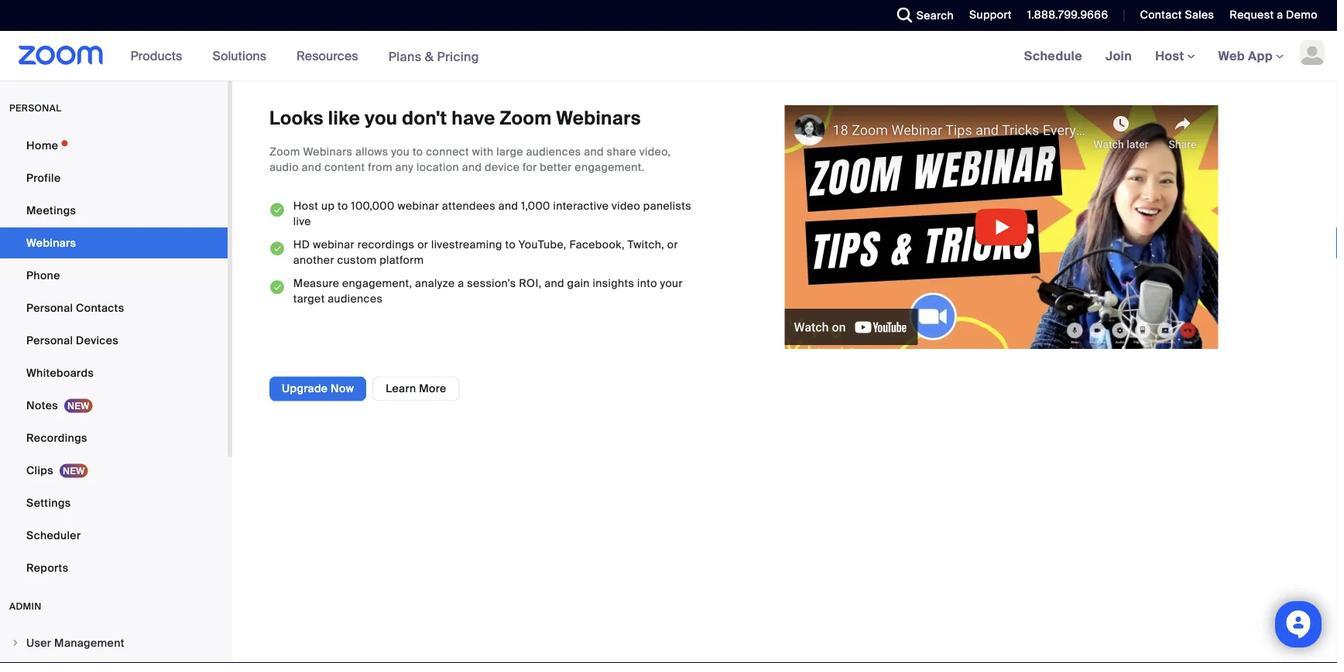 Task type: locate. For each thing, give the bounding box(es) containing it.
support
[[970, 8, 1012, 22]]

1 horizontal spatial to
[[413, 145, 423, 159]]

personal contacts
[[26, 301, 124, 315]]

user
[[26, 636, 51, 651]]

1 horizontal spatial audiences
[[526, 145, 581, 159]]

host
[[1156, 48, 1188, 64], [293, 199, 319, 213]]

1 vertical spatial zoom
[[270, 145, 300, 159]]

host down contact sales
[[1156, 48, 1188, 64]]

personal down phone
[[26, 301, 73, 315]]

solutions button
[[213, 31, 273, 81]]

0 vertical spatial personal
[[26, 301, 73, 315]]

you up 'allows'
[[365, 107, 398, 131]]

reports link
[[0, 553, 228, 584]]

or up platform
[[418, 238, 429, 252]]

0 horizontal spatial a
[[458, 276, 464, 291]]

a right analyze
[[458, 276, 464, 291]]

request
[[1230, 8, 1275, 22]]

into
[[638, 276, 658, 291]]

1 horizontal spatial zoom
[[500, 107, 552, 131]]

0 vertical spatial you
[[365, 107, 398, 131]]

1 horizontal spatial a
[[1277, 8, 1284, 22]]

to left the youtube,
[[505, 238, 516, 252]]

1 horizontal spatial or
[[668, 238, 678, 252]]

1 vertical spatial webinars
[[303, 145, 353, 159]]

meetings navigation
[[1013, 31, 1338, 82]]

plans & pricing
[[389, 48, 479, 64]]

0 horizontal spatial webinars
[[26, 236, 76, 250]]

whiteboards
[[26, 366, 94, 380]]

to inside hd webinar recordings or livestreaming to youtube, facebook, twitch, or another custom platform
[[505, 238, 516, 252]]

personal up whiteboards
[[26, 333, 73, 348]]

0 vertical spatial webinars
[[556, 107, 641, 131]]

0 horizontal spatial or
[[418, 238, 429, 252]]

0 vertical spatial host
[[1156, 48, 1188, 64]]

plans
[[389, 48, 422, 64]]

zoom logo image
[[19, 46, 103, 65]]

for
[[523, 160, 537, 175]]

web app
[[1219, 48, 1273, 64]]

contact sales link
[[1129, 0, 1219, 31], [1141, 8, 1215, 22]]

1 horizontal spatial webinar
[[398, 199, 439, 213]]

0 vertical spatial webinar
[[398, 199, 439, 213]]

banner
[[0, 31, 1338, 82]]

to
[[413, 145, 423, 159], [338, 199, 348, 213], [505, 238, 516, 252]]

personal
[[26, 301, 73, 315], [26, 333, 73, 348]]

live
[[293, 214, 311, 229]]

looks
[[270, 107, 324, 131]]

1 personal from the top
[[26, 301, 73, 315]]

and inside host up to 100,000 webinar attendees and 1,000 interactive video panelists live
[[499, 199, 518, 213]]

and left the 1,000
[[499, 199, 518, 213]]

custom
[[337, 253, 377, 267]]

host inside meetings navigation
[[1156, 48, 1188, 64]]

webinar up another
[[313, 238, 355, 252]]

recordings
[[358, 238, 415, 252]]

device
[[485, 160, 520, 175]]

1 vertical spatial personal
[[26, 333, 73, 348]]

webinars down meetings
[[26, 236, 76, 250]]

with
[[472, 145, 494, 159]]

meetings
[[26, 203, 76, 218]]

hd webinar recordings or livestreaming to youtube, facebook, twitch, or another custom platform
[[293, 238, 678, 267]]

any
[[396, 160, 414, 175]]

personal contacts link
[[0, 293, 228, 324]]

audiences down engagement,
[[328, 292, 383, 306]]

2 vertical spatial webinars
[[26, 236, 76, 250]]

to up any
[[413, 145, 423, 159]]

another
[[293, 253, 334, 267]]

zoom up audio
[[270, 145, 300, 159]]

support link
[[958, 0, 1016, 31], [970, 8, 1012, 22]]

1.888.799.9666
[[1028, 8, 1109, 22]]

0 horizontal spatial to
[[338, 199, 348, 213]]

audiences up better
[[526, 145, 581, 159]]

0 horizontal spatial host
[[293, 199, 319, 213]]

a left "demo"
[[1277, 8, 1284, 22]]

webinar down any
[[398, 199, 439, 213]]

home link
[[0, 130, 228, 161]]

or
[[418, 238, 429, 252], [668, 238, 678, 252]]

clips
[[26, 464, 53, 478]]

100,000
[[351, 199, 395, 213]]

audiences
[[526, 145, 581, 159], [328, 292, 383, 306]]

webinars
[[556, 107, 641, 131], [303, 145, 353, 159], [26, 236, 76, 250]]

contact sales
[[1141, 8, 1215, 22]]

and
[[584, 145, 604, 159], [302, 160, 322, 175], [462, 160, 482, 175], [499, 199, 518, 213], [545, 276, 565, 291]]

phone
[[26, 268, 60, 283]]

2 horizontal spatial webinars
[[556, 107, 641, 131]]

1 vertical spatial to
[[338, 199, 348, 213]]

0 horizontal spatial audiences
[[328, 292, 383, 306]]

content
[[325, 160, 365, 175]]

demo
[[1287, 8, 1318, 22]]

&
[[425, 48, 434, 64]]

1 horizontal spatial host
[[1156, 48, 1188, 64]]

host up live
[[293, 199, 319, 213]]

pricing
[[437, 48, 479, 64]]

products button
[[131, 31, 189, 81]]

search
[[917, 8, 954, 22]]

0 vertical spatial audiences
[[526, 145, 581, 159]]

1 vertical spatial host
[[293, 199, 319, 213]]

to right up
[[338, 199, 348, 213]]

product information navigation
[[119, 31, 491, 82]]

menu item
[[0, 660, 228, 664]]

1 horizontal spatial webinars
[[303, 145, 353, 159]]

scheduler
[[26, 529, 81, 543]]

2 horizontal spatial to
[[505, 238, 516, 252]]

interactive
[[553, 199, 609, 213]]

banner containing products
[[0, 31, 1338, 82]]

and left gain
[[545, 276, 565, 291]]

zoom inside zoom webinars allows you to connect with large audiences and share video, audio and content from any location and device for better engagement.
[[270, 145, 300, 159]]

webinars up share
[[556, 107, 641, 131]]

don't
[[402, 107, 447, 131]]

target
[[293, 292, 325, 306]]

webinar
[[398, 199, 439, 213], [313, 238, 355, 252]]

request a demo link
[[1219, 0, 1338, 31], [1230, 8, 1318, 22]]

personal menu menu
[[0, 130, 228, 586]]

and down the with
[[462, 160, 482, 175]]

to inside host up to 100,000 webinar attendees and 1,000 interactive video panelists live
[[338, 199, 348, 213]]

schedule
[[1025, 48, 1083, 64]]

personal for personal devices
[[26, 333, 73, 348]]

2 vertical spatial to
[[505, 238, 516, 252]]

from
[[368, 160, 393, 175]]

request a demo
[[1230, 8, 1318, 22]]

scheduler link
[[0, 521, 228, 552]]

host inside host up to 100,000 webinar attendees and 1,000 interactive video panelists live
[[293, 199, 319, 213]]

0 horizontal spatial zoom
[[270, 145, 300, 159]]

webinars up the content
[[303, 145, 353, 159]]

0 vertical spatial to
[[413, 145, 423, 159]]

learn more button
[[373, 377, 460, 402]]

home
[[26, 138, 58, 153]]

solutions
[[213, 48, 267, 64]]

contacts
[[76, 301, 124, 315]]

you inside zoom webinars allows you to connect with large audiences and share video, audio and content from any location and device for better engagement.
[[391, 145, 410, 159]]

1 vertical spatial webinar
[[313, 238, 355, 252]]

host up to 100,000 webinar attendees and 1,000 interactive video panelists live
[[293, 199, 692, 229]]

to inside zoom webinars allows you to connect with large audiences and share video, audio and content from any location and device for better engagement.
[[413, 145, 423, 159]]

you up any
[[391, 145, 410, 159]]

2 personal from the top
[[26, 333, 73, 348]]

host button
[[1156, 48, 1196, 64]]

0 horizontal spatial webinar
[[313, 238, 355, 252]]

or right twitch, on the left top of the page
[[668, 238, 678, 252]]

youtube,
[[519, 238, 567, 252]]

video,
[[640, 145, 671, 159]]

1 vertical spatial audiences
[[328, 292, 383, 306]]

1,000
[[521, 199, 551, 213]]

a inside measure engagement, analyze a session's roi, and gain insights into your target audiences
[[458, 276, 464, 291]]

recordings
[[26, 431, 87, 445]]

resources button
[[297, 31, 365, 81]]

1 vertical spatial a
[[458, 276, 464, 291]]

1 or from the left
[[418, 238, 429, 252]]

twitch,
[[628, 238, 665, 252]]

measure engagement, analyze a session's roi, and gain insights into your target audiences
[[293, 276, 683, 306]]

zoom up large at the left top of the page
[[500, 107, 552, 131]]

1 vertical spatial you
[[391, 145, 410, 159]]

like
[[328, 107, 360, 131]]



Task type: vqa. For each thing, say whether or not it's contained in the screenshot.
Star this whiteboard image related to 'Thumbnail for Special Skills'
no



Task type: describe. For each thing, give the bounding box(es) containing it.
up
[[321, 199, 335, 213]]

attendees
[[442, 199, 496, 213]]

resources
[[297, 48, 358, 64]]

personal
[[9, 102, 62, 114]]

large
[[497, 145, 524, 159]]

share
[[607, 145, 637, 159]]

profile
[[26, 171, 61, 185]]

allows
[[356, 145, 389, 159]]

webinar inside hd webinar recordings or livestreaming to youtube, facebook, twitch, or another custom platform
[[313, 238, 355, 252]]

personal devices
[[26, 333, 119, 348]]

webinars inside zoom webinars allows you to connect with large audiences and share video, audio and content from any location and device for better engagement.
[[303, 145, 353, 159]]

webinars link
[[0, 228, 228, 259]]

engagement,
[[342, 276, 412, 291]]

session's
[[467, 276, 516, 291]]

clips link
[[0, 455, 228, 486]]

learn
[[386, 382, 416, 396]]

webinars inside personal menu menu
[[26, 236, 76, 250]]

app
[[1249, 48, 1273, 64]]

personal devices link
[[0, 325, 228, 356]]

and inside measure engagement, analyze a session's roi, and gain insights into your target audiences
[[545, 276, 565, 291]]

2 or from the left
[[668, 238, 678, 252]]

platform
[[380, 253, 424, 267]]

phone link
[[0, 260, 228, 291]]

zoom webinars allows you to connect with large audiences and share video, audio and content from any location and device for better engagement.
[[270, 145, 671, 175]]

more
[[419, 382, 447, 396]]

insights
[[593, 276, 635, 291]]

gain
[[567, 276, 590, 291]]

measure
[[293, 276, 340, 291]]

now
[[331, 382, 354, 396]]

hd
[[293, 238, 310, 252]]

right image
[[11, 639, 20, 648]]

personal for personal contacts
[[26, 301, 73, 315]]

looks like you don't have zoom webinars
[[270, 107, 641, 131]]

web
[[1219, 48, 1246, 64]]

host for host
[[1156, 48, 1188, 64]]

profile link
[[0, 163, 228, 194]]

admin
[[9, 601, 42, 613]]

and right audio
[[302, 160, 322, 175]]

and up engagement. at the top of page
[[584, 145, 604, 159]]

location
[[417, 160, 459, 175]]

settings link
[[0, 488, 228, 519]]

search button
[[886, 0, 958, 31]]

join
[[1106, 48, 1133, 64]]

user management
[[26, 636, 125, 651]]

audiences inside zoom webinars allows you to connect with large audiences and share video, audio and content from any location and device for better engagement.
[[526, 145, 581, 159]]

your
[[660, 276, 683, 291]]

schedule link
[[1013, 31, 1095, 81]]

host for host up to 100,000 webinar attendees and 1,000 interactive video panelists live
[[293, 199, 319, 213]]

better
[[540, 160, 572, 175]]

settings
[[26, 496, 71, 510]]

facebook,
[[570, 238, 625, 252]]

audio
[[270, 160, 299, 175]]

notes link
[[0, 390, 228, 421]]

video
[[612, 199, 641, 213]]

audiences inside measure engagement, analyze a session's roi, and gain insights into your target audiences
[[328, 292, 383, 306]]

profile picture image
[[1301, 40, 1325, 65]]

0 vertical spatial zoom
[[500, 107, 552, 131]]

0 vertical spatial a
[[1277, 8, 1284, 22]]

panelists
[[644, 199, 692, 213]]

join link
[[1095, 31, 1144, 81]]

webinar inside host up to 100,000 webinar attendees and 1,000 interactive video panelists live
[[398, 199, 439, 213]]

user management menu item
[[0, 629, 228, 658]]

meetings link
[[0, 195, 228, 226]]

roi,
[[519, 276, 542, 291]]

engagement.
[[575, 160, 645, 175]]

admin menu menu
[[0, 629, 228, 664]]

products
[[131, 48, 182, 64]]

livestreaming
[[431, 238, 503, 252]]

web app button
[[1219, 48, 1284, 64]]

management
[[54, 636, 125, 651]]

connect
[[426, 145, 469, 159]]

reports
[[26, 561, 68, 576]]

whiteboards link
[[0, 358, 228, 389]]

notes
[[26, 399, 58, 413]]

upgrade now
[[282, 382, 354, 396]]

contact
[[1141, 8, 1183, 22]]



